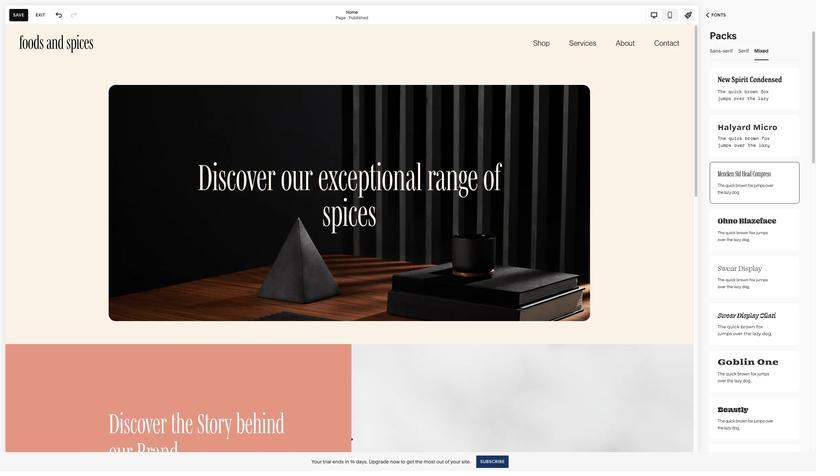 Task type: describe. For each thing, give the bounding box(es) containing it.
lazy inside halyard micro the quick brown fox jumps over the lazy dog.
[[759, 142, 770, 149]]

serif
[[739, 48, 749, 54]]

tab list containing sans-serif
[[710, 41, 800, 60]]

mencken std head compress
[[718, 170, 771, 179]]

the quick brown fox jumps over the lazy dog. for mencken std head compress
[[718, 183, 774, 195]]

the quick brown fox jumps over the lazy dog. for ohno blazeface
[[718, 230, 768, 242]]

compress
[[753, 170, 771, 179]]

sans-
[[710, 48, 723, 54]]

the for beastly
[[718, 425, 724, 431]]

dog. for ohno blazeface
[[743, 237, 751, 242]]

halyard micro the quick brown fox jumps over the lazy dog.
[[718, 121, 778, 156]]

quick for beastly
[[726, 418, 736, 424]]

fox for mencken std head compress
[[748, 183, 754, 188]]

brown for swear display cilati
[[741, 324, 756, 330]]

most
[[424, 459, 435, 465]]

dog. inside goblin one the quick brown fox jumps over the lazy dog.
[[743, 377, 752, 384]]

days.
[[356, 459, 368, 465]]

quick for swear display cilati
[[728, 324, 740, 330]]

now
[[390, 459, 400, 465]]

of
[[445, 459, 450, 465]]

the for new spirit condensed
[[748, 95, 756, 101]]

the right get
[[415, 459, 423, 465]]

lazy for ohno blazeface
[[734, 237, 742, 242]]

fox inside halyard micro the quick brown fox jumps over the lazy dog.
[[762, 135, 770, 142]]

spirit
[[732, 75, 749, 84]]

the for new spirit condensed
[[718, 88, 726, 94]]

the inside halyard micro the quick brown fox jumps over the lazy dog.
[[718, 135, 726, 142]]

jumps inside goblin one the quick brown fox jumps over the lazy dog.
[[758, 371, 770, 377]]

the inside goblin one the quick brown fox jumps over the lazy dog.
[[728, 377, 734, 384]]

fox for beastly
[[748, 418, 754, 424]]

serif
[[723, 48, 733, 54]]

exit
[[36, 12, 45, 17]]

new
[[718, 75, 731, 84]]

the for mencken std head compress
[[718, 183, 725, 188]]

head
[[743, 170, 752, 179]]

quick for new spirit condensed
[[729, 88, 742, 94]]

the quick brown fox jumps over the lazy dog. for swear display cilati
[[718, 324, 773, 337]]

the for swear display cilati
[[718, 324, 726, 330]]

home page · published
[[336, 9, 368, 20]]

the quick brown fox jumps over the lazy dog. for new spirit condensed
[[718, 88, 769, 108]]

published
[[349, 15, 368, 20]]

dog. for mencken std head compress
[[732, 190, 741, 195]]

brown for new spirit condensed
[[745, 88, 758, 94]]

get
[[407, 459, 414, 465]]

in
[[345, 459, 349, 465]]

the for beastly
[[718, 418, 725, 424]]

micro
[[754, 121, 778, 132]]

the for swear display cilati
[[744, 331, 752, 337]]

save button
[[9, 9, 28, 21]]

over for new spirit condensed
[[734, 95, 745, 101]]

fonts button
[[699, 8, 734, 23]]

over for beastly
[[766, 418, 774, 424]]

14
[[350, 459, 355, 465]]

your trial ends in 14 days. upgrade now to get the most out of your site.
[[312, 459, 471, 465]]

mencken
[[718, 170, 735, 179]]

lazy for swear display cilati
[[753, 331, 762, 337]]

dog. for beastly
[[732, 425, 741, 431]]

fox for swear display cilati
[[757, 324, 763, 330]]

ends
[[333, 459, 344, 465]]

your
[[451, 459, 461, 465]]

page
[[336, 15, 346, 20]]

swear for swear display
[[718, 264, 737, 273]]

fox for swear display
[[750, 277, 756, 283]]

the inside goblin one the quick brown fox jumps over the lazy dog.
[[718, 371, 725, 377]]

over for swear display
[[718, 284, 726, 289]]

jumps for beastly
[[754, 418, 765, 424]]

the for ohno blazeface
[[727, 237, 733, 242]]

brown for swear display
[[737, 277, 749, 283]]

the quick brown fox jumps over the lazy dog. for beastly
[[718, 418, 774, 431]]



Task type: vqa. For each thing, say whether or not it's contained in the screenshot.
"of"
yes



Task type: locate. For each thing, give the bounding box(es) containing it.
5 the from the top
[[718, 277, 725, 283]]

fox for new spirit condensed
[[761, 88, 769, 94]]

brown down the 'swear display cilati'
[[741, 324, 756, 330]]

quick for mencken std head compress
[[726, 183, 736, 188]]

4 the quick brown fox jumps over the lazy dog. from the top
[[718, 277, 768, 289]]

display
[[739, 264, 763, 273], [737, 311, 759, 320]]

the quick brown fox jumps over the lazy dog. down the 'swear display cilati'
[[718, 324, 773, 337]]

quick down halyard
[[729, 135, 743, 142]]

the for swear display
[[718, 277, 725, 283]]

brown for ohno blazeface
[[737, 230, 749, 235]]

quick down goblin
[[726, 371, 737, 377]]

jumps for new spirit condensed
[[718, 95, 732, 101]]

brown down "micro"
[[746, 135, 759, 142]]

dog. down swear display
[[743, 284, 751, 289]]

0 horizontal spatial tab list
[[647, 9, 678, 20]]

7 the from the top
[[718, 371, 725, 377]]

serif button
[[739, 41, 749, 60]]

display for swear display cilati
[[737, 311, 759, 320]]

fox inside goblin one the quick brown fox jumps over the lazy dog.
[[751, 371, 757, 377]]

goblin
[[718, 358, 755, 368]]

dog. for new spirit condensed
[[718, 102, 727, 108]]

fox down swear display
[[750, 277, 756, 283]]

brown down swear display
[[737, 277, 749, 283]]

1 swear from the top
[[718, 264, 737, 273]]

mixed button
[[755, 41, 769, 60]]

swear display
[[718, 264, 763, 273]]

the for swear display
[[727, 284, 733, 289]]

brown
[[745, 88, 758, 94], [746, 135, 759, 142], [736, 183, 748, 188], [737, 230, 749, 235], [737, 277, 749, 283], [741, 324, 756, 330], [738, 371, 750, 377], [736, 418, 748, 424]]

brown inside halyard micro the quick brown fox jumps over the lazy dog.
[[746, 135, 759, 142]]

fox down beastly
[[748, 418, 754, 424]]

fox down condensed
[[761, 88, 769, 94]]

the quick brown fox jumps over the lazy dog. down head
[[718, 183, 774, 195]]

1 vertical spatial tab list
[[710, 41, 800, 60]]

4 the from the top
[[718, 230, 725, 235]]

dog. down ohno blazeface
[[743, 237, 751, 242]]

the quick brown fox jumps over the lazy dog. for swear display
[[718, 277, 768, 289]]

fox down cilati
[[757, 324, 763, 330]]

sans-serif button
[[710, 41, 733, 60]]

dog. inside halyard micro the quick brown fox jumps over the lazy dog.
[[718, 149, 729, 156]]

fox down goblin
[[751, 371, 757, 377]]

packs
[[710, 30, 737, 42]]

over inside halyard micro the quick brown fox jumps over the lazy dog.
[[735, 142, 746, 149]]

the
[[748, 95, 756, 101], [748, 142, 756, 149], [718, 190, 724, 195], [727, 237, 733, 242], [727, 284, 733, 289], [744, 331, 752, 337], [728, 377, 734, 384], [718, 425, 724, 431], [415, 459, 423, 465]]

condensed
[[750, 75, 782, 84]]

the down "micro"
[[748, 142, 756, 149]]

jumps for ohno blazeface
[[757, 230, 768, 235]]

subscribe button
[[477, 456, 509, 468]]

blazeface
[[739, 216, 777, 226]]

brown down ohno blazeface
[[737, 230, 749, 235]]

over for swear display cilati
[[734, 331, 743, 337]]

1 vertical spatial display
[[737, 311, 759, 320]]

upgrade
[[369, 459, 389, 465]]

jumps for swear display
[[757, 277, 768, 283]]

dog. for swear display
[[743, 284, 751, 289]]

quick down the 'swear display cilati'
[[728, 324, 740, 330]]

the down new spirit condensed
[[748, 95, 756, 101]]

lazy down condensed
[[758, 95, 769, 101]]

6 the from the top
[[718, 324, 726, 330]]

the down the 'swear display cilati'
[[744, 331, 752, 337]]

dog. up halyard
[[718, 102, 727, 108]]

quick down beastly
[[726, 418, 736, 424]]

the down ohno on the top of the page
[[727, 237, 733, 242]]

quick for ohno blazeface
[[726, 230, 736, 235]]

the for mencken std head compress
[[718, 190, 724, 195]]

jumps for mencken std head compress
[[754, 183, 765, 188]]

dog. down beastly
[[732, 425, 741, 431]]

lazy down swear display
[[734, 284, 742, 289]]

dog. up the 'mencken'
[[718, 149, 729, 156]]

beastly
[[718, 405, 749, 415]]

swear display cilati
[[718, 311, 776, 320]]

quick down the 'mencken'
[[726, 183, 736, 188]]

the for ohno blazeface
[[718, 230, 725, 235]]

quick down ohno on the top of the page
[[726, 230, 736, 235]]

the down goblin
[[728, 377, 734, 384]]

2 the from the top
[[718, 135, 726, 142]]

5 the quick brown fox jumps over the lazy dog. from the top
[[718, 324, 773, 337]]

one
[[758, 358, 779, 368]]

the quick brown fox jumps over the lazy dog. down swear display
[[718, 277, 768, 289]]

2 the quick brown fox jumps over the lazy dog. from the top
[[718, 183, 774, 195]]

3 the from the top
[[718, 183, 725, 188]]

the down goblin
[[718, 371, 725, 377]]

goblin one the quick brown fox jumps over the lazy dog.
[[718, 358, 779, 384]]

2 swear from the top
[[718, 311, 736, 320]]

fox
[[761, 88, 769, 94], [762, 135, 770, 142], [748, 183, 754, 188], [750, 230, 756, 235], [750, 277, 756, 283], [757, 324, 763, 330], [751, 371, 757, 377], [748, 418, 754, 424]]

jumps inside halyard micro the quick brown fox jumps over the lazy dog.
[[718, 142, 732, 149]]

dog.
[[718, 102, 727, 108], [718, 149, 729, 156], [732, 190, 741, 195], [743, 237, 751, 242], [743, 284, 751, 289], [763, 331, 773, 337], [743, 377, 752, 384], [732, 425, 741, 431]]

lazy down the 'swear display cilati'
[[753, 331, 762, 337]]

lazy down "micro"
[[759, 142, 770, 149]]

quick down swear display
[[726, 277, 736, 283]]

jumps for swear display cilati
[[718, 331, 732, 337]]

fox down "micro"
[[762, 135, 770, 142]]

new spirit condensed
[[718, 75, 782, 84]]

dog. for swear display cilati
[[763, 331, 773, 337]]

brown for mencken std head compress
[[736, 183, 748, 188]]

swear for swear display cilati
[[718, 311, 736, 320]]

6 the quick brown fox jumps over the lazy dog. from the top
[[718, 418, 774, 431]]

lazy inside goblin one the quick brown fox jumps over the lazy dog.
[[735, 377, 742, 384]]

lazy for mencken std head compress
[[725, 190, 732, 195]]

over for ohno blazeface
[[718, 237, 726, 242]]

1 vertical spatial swear
[[718, 311, 736, 320]]

lazy down the 'mencken'
[[725, 190, 732, 195]]

over for mencken std head compress
[[766, 183, 774, 188]]

quick
[[729, 88, 742, 94], [729, 135, 743, 142], [726, 183, 736, 188], [726, 230, 736, 235], [726, 277, 736, 283], [728, 324, 740, 330], [726, 371, 737, 377], [726, 418, 736, 424]]

lazy down goblin
[[735, 377, 742, 384]]

tab list
[[647, 9, 678, 20], [710, 41, 800, 60]]

save
[[13, 12, 24, 17]]

brown inside goblin one the quick brown fox jumps over the lazy dog.
[[738, 371, 750, 377]]

the down new
[[718, 88, 726, 94]]

over
[[734, 95, 745, 101], [735, 142, 746, 149], [766, 183, 774, 188], [718, 237, 726, 242], [718, 284, 726, 289], [734, 331, 743, 337], [718, 377, 726, 384], [766, 418, 774, 424]]

quick inside halyard micro the quick brown fox jumps over the lazy dog.
[[729, 135, 743, 142]]

brown down beastly
[[736, 418, 748, 424]]

0 vertical spatial swear
[[718, 264, 737, 273]]

fox for ohno blazeface
[[750, 230, 756, 235]]

trial
[[323, 459, 331, 465]]

quick for swear display
[[726, 277, 736, 283]]

brown down goblin
[[738, 371, 750, 377]]

jumps
[[718, 95, 732, 101], [718, 142, 732, 149], [754, 183, 765, 188], [757, 230, 768, 235], [757, 277, 768, 283], [718, 331, 732, 337], [758, 371, 770, 377], [754, 418, 765, 424]]

lazy for new spirit condensed
[[758, 95, 769, 101]]

fox down ohno blazeface
[[750, 230, 756, 235]]

lazy down beastly
[[725, 425, 732, 431]]

the inside halyard micro the quick brown fox jumps over the lazy dog.
[[748, 142, 756, 149]]

swear
[[718, 264, 737, 273], [718, 311, 736, 320]]

the down halyard
[[718, 135, 726, 142]]

site.
[[462, 459, 471, 465]]

1 the quick brown fox jumps over the lazy dog. from the top
[[718, 88, 769, 108]]

the down beastly
[[718, 418, 725, 424]]

the down the 'mencken'
[[718, 190, 724, 195]]

1 horizontal spatial tab list
[[710, 41, 800, 60]]

lazy for beastly
[[725, 425, 732, 431]]

the down ohno on the top of the page
[[718, 230, 725, 235]]

halyard
[[718, 121, 751, 132]]

quick inside goblin one the quick brown fox jumps over the lazy dog.
[[726, 371, 737, 377]]

1 the from the top
[[718, 88, 726, 94]]

the quick brown fox jumps over the lazy dog. down ohno blazeface
[[718, 230, 768, 242]]

8 the from the top
[[718, 418, 725, 424]]

the down the 'mencken'
[[718, 183, 725, 188]]

fonts
[[712, 12, 726, 18]]

to
[[401, 459, 406, 465]]

the down beastly
[[718, 425, 724, 431]]

the down swear display
[[727, 284, 733, 289]]

0 vertical spatial tab list
[[647, 9, 678, 20]]

quick down spirit
[[729, 88, 742, 94]]

lazy
[[758, 95, 769, 101], [759, 142, 770, 149], [725, 190, 732, 195], [734, 237, 742, 242], [734, 284, 742, 289], [753, 331, 762, 337], [735, 377, 742, 384], [725, 425, 732, 431]]

home
[[346, 9, 358, 15]]

out
[[437, 459, 444, 465]]

sans-serif
[[710, 48, 733, 54]]

lazy for swear display
[[734, 284, 742, 289]]

the down swear display
[[718, 277, 725, 283]]

dog. down goblin
[[743, 377, 752, 384]]

ohno blazeface
[[718, 216, 777, 226]]

the quick brown fox jumps over the lazy dog. down beastly
[[718, 418, 774, 431]]

brown for beastly
[[736, 418, 748, 424]]

subscribe
[[480, 459, 505, 464]]

ohno
[[718, 216, 738, 226]]

cilati
[[760, 311, 776, 320]]

mixed
[[755, 48, 769, 54]]

fox down head
[[748, 183, 754, 188]]

the
[[718, 88, 726, 94], [718, 135, 726, 142], [718, 183, 725, 188], [718, 230, 725, 235], [718, 277, 725, 283], [718, 324, 726, 330], [718, 371, 725, 377], [718, 418, 725, 424]]

3 the quick brown fox jumps over the lazy dog. from the top
[[718, 230, 768, 242]]

exit button
[[32, 9, 49, 21]]

brown down mencken std head compress
[[736, 183, 748, 188]]

dog. down cilati
[[763, 331, 773, 337]]

0 vertical spatial display
[[739, 264, 763, 273]]

·
[[347, 15, 348, 20]]

the quick brown fox jumps over the lazy dog. down spirit
[[718, 88, 769, 108]]

your
[[312, 459, 322, 465]]

the down the 'swear display cilati'
[[718, 324, 726, 330]]

display for swear display
[[739, 264, 763, 273]]

the quick brown fox jumps over the lazy dog.
[[718, 88, 769, 108], [718, 183, 774, 195], [718, 230, 768, 242], [718, 277, 768, 289], [718, 324, 773, 337], [718, 418, 774, 431]]

brown down new spirit condensed
[[745, 88, 758, 94]]

over inside goblin one the quick brown fox jumps over the lazy dog.
[[718, 377, 726, 384]]

dog. down std
[[732, 190, 741, 195]]

lazy down ohno blazeface
[[734, 237, 742, 242]]

std
[[736, 170, 741, 179]]



